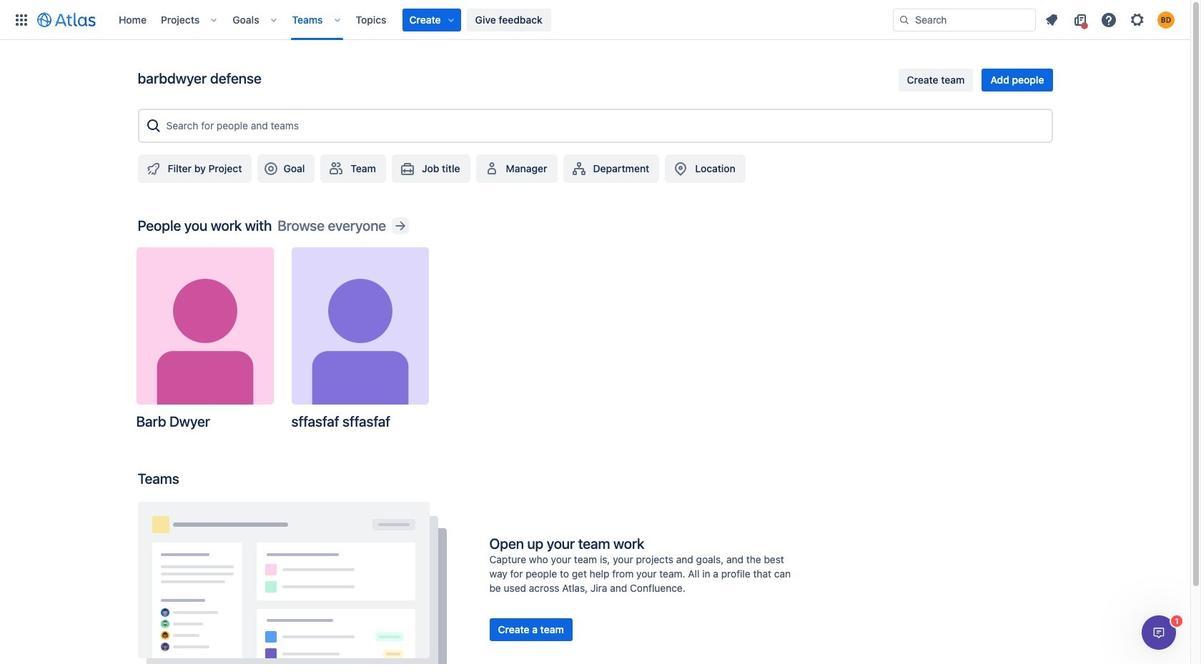 Task type: vqa. For each thing, say whether or not it's contained in the screenshot.
TAB LIST
no



Task type: locate. For each thing, give the bounding box(es) containing it.
settings image
[[1129, 11, 1146, 28]]

dialog
[[1142, 616, 1176, 650]]

help image
[[1100, 11, 1118, 28]]

notifications image
[[1043, 11, 1060, 28]]

banner
[[0, 0, 1190, 40]]

Search field
[[893, 8, 1036, 31]]

None search field
[[893, 8, 1036, 31]]



Task type: describe. For each thing, give the bounding box(es) containing it.
switch to... image
[[13, 11, 30, 28]]

top element
[[9, 0, 893, 40]]

Search for people and teams field
[[162, 113, 1046, 139]]

search image
[[899, 14, 910, 25]]

account image
[[1158, 11, 1175, 28]]

teams profile page image
[[138, 502, 447, 664]]

browse everyone image
[[392, 217, 409, 234]]

search for people and teams image
[[145, 117, 162, 134]]



